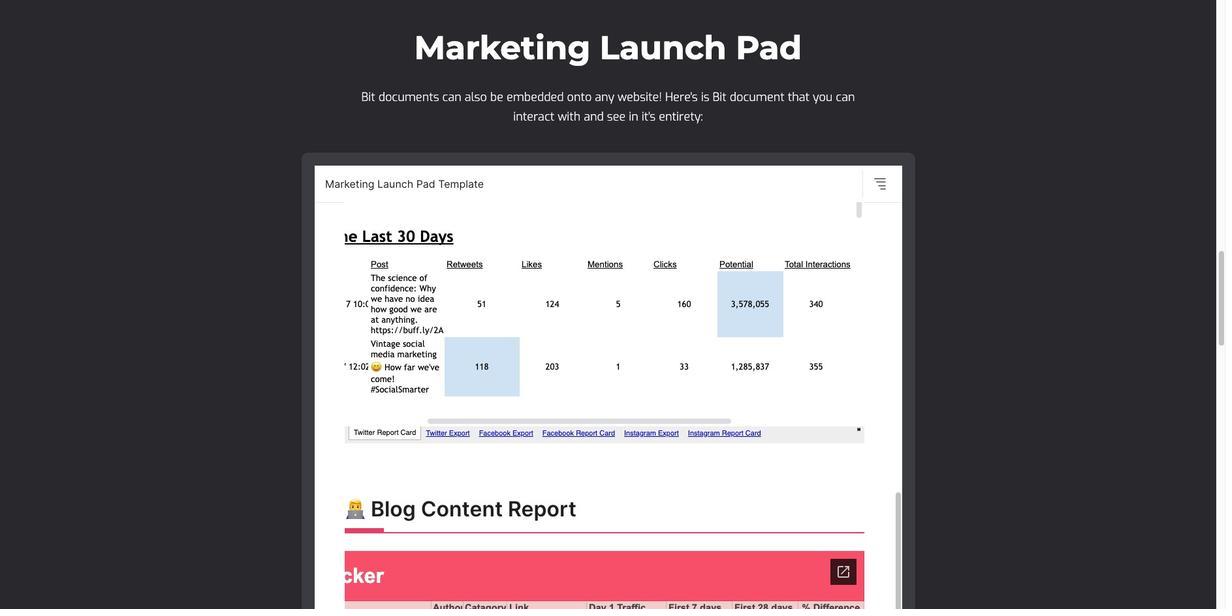 Task type: describe. For each thing, give the bounding box(es) containing it.
here's
[[665, 89, 698, 105]]

is
[[701, 89, 710, 105]]

you
[[813, 89, 833, 105]]

documents
[[379, 89, 439, 105]]

onto
[[567, 89, 592, 105]]

bit documents can also be embedded onto any website! here's is bit document that you can interact with and see in it's entirety:
[[361, 89, 855, 125]]

be
[[490, 89, 504, 105]]

embedded
[[507, 89, 564, 105]]

also
[[465, 89, 487, 105]]

marketing
[[414, 28, 591, 68]]

pad
[[736, 28, 802, 68]]

with
[[558, 109, 581, 125]]



Task type: vqa. For each thing, say whether or not it's contained in the screenshot.
research
no



Task type: locate. For each thing, give the bounding box(es) containing it.
launch
[[600, 28, 727, 68]]

and
[[584, 109, 604, 125]]

any
[[595, 89, 615, 105]]

interact
[[514, 109, 555, 125]]

0 horizontal spatial can
[[442, 89, 462, 105]]

it's
[[642, 109, 656, 125]]

that
[[788, 89, 810, 105]]

1 horizontal spatial bit
[[713, 89, 727, 105]]

2 can from the left
[[836, 89, 855, 105]]

bit
[[361, 89, 375, 105], [713, 89, 727, 105]]

in
[[629, 109, 639, 125]]

can
[[442, 89, 462, 105], [836, 89, 855, 105]]

bit left the 'documents'
[[361, 89, 375, 105]]

2 bit from the left
[[713, 89, 727, 105]]

entirety:
[[659, 109, 703, 125]]

1 bit from the left
[[361, 89, 375, 105]]

1 horizontal spatial can
[[836, 89, 855, 105]]

marketing launch pad
[[414, 28, 802, 68]]

can right you
[[836, 89, 855, 105]]

0 horizontal spatial bit
[[361, 89, 375, 105]]

can left also
[[442, 89, 462, 105]]

bit right is
[[713, 89, 727, 105]]

website!
[[618, 89, 662, 105]]

document
[[730, 89, 785, 105]]

1 can from the left
[[442, 89, 462, 105]]

see
[[607, 109, 626, 125]]



